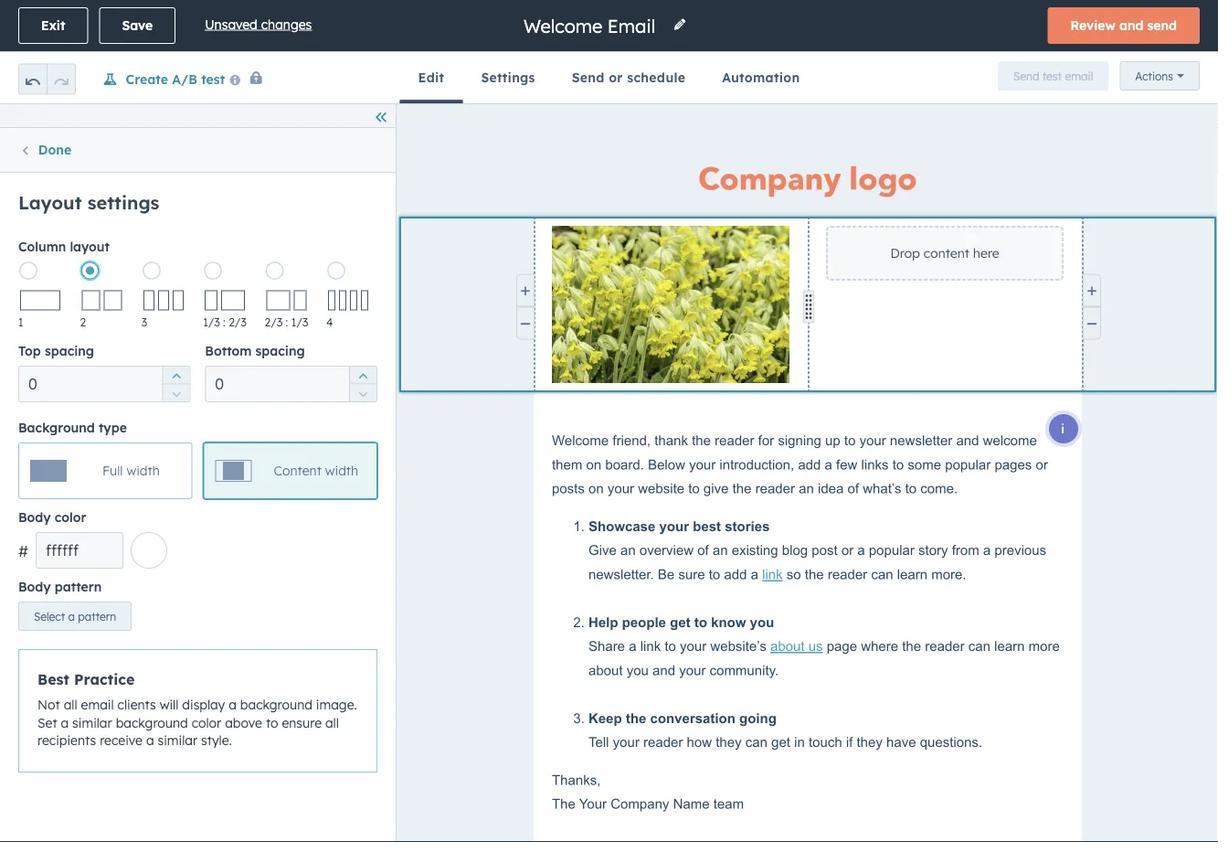 Task type: locate. For each thing, give the bounding box(es) containing it.
width inside option
[[325, 463, 359, 479]]

: for 2/3
[[286, 315, 288, 329]]

a right select
[[68, 609, 75, 623]]

all
[[64, 697, 77, 713], [325, 715, 339, 731]]

0 horizontal spatial spacing
[[45, 343, 94, 359]]

2 body from the top
[[18, 579, 51, 595]]

0 horizontal spatial content
[[74, 142, 124, 158]]

0 horizontal spatial all
[[64, 697, 77, 713]]

0 horizontal spatial group
[[18, 52, 76, 103]]

spacing down 2
[[45, 343, 94, 359]]

automation link
[[704, 52, 819, 103]]

0 horizontal spatial send
[[572, 69, 605, 85]]

group for top
[[162, 366, 190, 402]]

: up bottom
[[223, 315, 226, 329]]

image.
[[316, 697, 357, 713]]

schedule
[[628, 69, 686, 85]]

1 2/3 from the left
[[229, 315, 247, 329]]

test right a/b
[[201, 71, 225, 87]]

1 vertical spatial color
[[192, 715, 222, 731]]

background down clients at the bottom
[[116, 715, 188, 731]]

create a/b test button
[[87, 67, 264, 91], [102, 71, 225, 88]]

column layout element
[[18, 262, 378, 333]]

width inside option
[[127, 463, 160, 479]]

send for send or schedule
[[572, 69, 605, 85]]

style.
[[201, 733, 232, 749]]

body
[[18, 509, 51, 525], [18, 579, 51, 595]]

background
[[240, 697, 313, 713], [116, 715, 188, 731]]

1 horizontal spatial 2/3
[[265, 315, 283, 329]]

0 vertical spatial all
[[64, 697, 77, 713]]

1 vertical spatial pattern
[[78, 609, 116, 623]]

done button
[[19, 139, 72, 161]]

None field
[[522, 13, 662, 38]]

a
[[68, 609, 75, 623], [229, 697, 237, 713], [61, 715, 69, 731], [146, 733, 154, 749]]

: left the 4 in the top left of the page
[[286, 315, 288, 329]]

create
[[126, 71, 168, 87]]

1 horizontal spatial :
[[286, 315, 288, 329]]

a inside select a pattern button
[[68, 609, 75, 623]]

type
[[99, 420, 127, 436]]

1 vertical spatial body
[[18, 579, 51, 595]]

1 horizontal spatial test
[[1043, 69, 1063, 83]]

2 spacing from the left
[[256, 343, 305, 359]]

pattern
[[55, 579, 102, 595], [78, 609, 116, 623]]

0 horizontal spatial 1/3
[[203, 315, 220, 329]]

best
[[37, 670, 69, 689]]

group inside bottom spacing button
[[349, 366, 377, 402]]

send inside button
[[1014, 69, 1040, 83]]

0 vertical spatial background
[[240, 697, 313, 713]]

pattern down the body pattern
[[78, 609, 116, 623]]

to
[[266, 715, 278, 731]]

1/3
[[203, 315, 220, 329], [291, 315, 308, 329]]

pattern inside button
[[78, 609, 116, 623]]

body pattern element
[[18, 602, 378, 772]]

edit link
[[400, 52, 463, 103]]

content inside content button
[[74, 142, 124, 158]]

display
[[182, 697, 225, 713]]

background type
[[18, 420, 127, 436]]

1 horizontal spatial spacing
[[256, 343, 305, 359]]

0 vertical spatial pattern
[[55, 579, 102, 595]]

content down bottom spacing "text box"
[[274, 463, 322, 479]]

content inside content width option
[[274, 463, 322, 479]]

bottom spacing button
[[205, 333, 378, 402]]

send or schedule link
[[554, 52, 704, 103]]

0 vertical spatial content
[[74, 142, 124, 158]]

1 horizontal spatial color
[[192, 715, 222, 731]]

settings
[[88, 191, 159, 214]]

0 vertical spatial email
[[1066, 69, 1094, 83]]

0 vertical spatial body
[[18, 509, 51, 525]]

body up #
[[18, 509, 51, 525]]

similar down will
[[158, 733, 198, 749]]

and
[[1120, 17, 1144, 33]]

spacing down 2/3 : 1/3
[[256, 343, 305, 359]]

column
[[18, 239, 66, 255]]

similar up recipients
[[72, 715, 112, 731]]

0 vertical spatial similar
[[72, 715, 112, 731]]

group inside top spacing button
[[162, 366, 190, 402]]

background
[[18, 420, 95, 436]]

:
[[223, 315, 226, 329], [286, 315, 288, 329]]

bottom spacing
[[205, 343, 305, 359]]

group
[[18, 52, 76, 103], [162, 366, 190, 402], [349, 366, 377, 402]]

color down display
[[192, 715, 222, 731]]

1/3 left the 4 in the top left of the page
[[291, 315, 308, 329]]

2/3
[[229, 315, 247, 329], [265, 315, 283, 329]]

0 horizontal spatial width
[[127, 463, 160, 479]]

body for body pattern
[[18, 579, 51, 595]]

1 vertical spatial email
[[81, 697, 114, 713]]

email
[[1066, 69, 1094, 83], [81, 697, 114, 713]]

content navigation
[[0, 127, 396, 173]]

pattern up select a pattern button
[[55, 579, 102, 595]]

1 : from the left
[[223, 315, 226, 329]]

all right not at the bottom left of page
[[64, 697, 77, 713]]

send
[[1014, 69, 1040, 83], [572, 69, 605, 85]]

ensure
[[282, 715, 322, 731]]

content right done
[[74, 142, 124, 158]]

set
[[37, 715, 57, 731]]

group for bottom
[[349, 366, 377, 402]]

2/3 : 1/3
[[265, 315, 308, 329]]

similar
[[72, 715, 112, 731], [158, 733, 198, 749]]

Content width checkbox
[[203, 443, 378, 499]]

Top spacing text field
[[18, 366, 191, 402]]

create a/b test
[[126, 71, 225, 87]]

column layout
[[18, 239, 110, 255]]

color up body color text box
[[55, 509, 86, 525]]

background up to
[[240, 697, 313, 713]]

2/3 up bottom
[[229, 315, 247, 329]]

1 width from the left
[[127, 463, 160, 479]]

0 horizontal spatial color
[[55, 509, 86, 525]]

1 horizontal spatial send
[[1014, 69, 1040, 83]]

practice
[[74, 670, 135, 689]]

select a pattern
[[34, 609, 116, 623]]

1 horizontal spatial width
[[325, 463, 359, 479]]

width
[[127, 463, 160, 479], [325, 463, 359, 479]]

test down review and send button
[[1043, 69, 1063, 83]]

recipients
[[37, 733, 96, 749]]

2 : from the left
[[286, 315, 288, 329]]

1 horizontal spatial email
[[1066, 69, 1094, 83]]

width for full width
[[127, 463, 160, 479]]

2 width from the left
[[325, 463, 359, 479]]

1 vertical spatial all
[[325, 715, 339, 731]]

color
[[55, 509, 86, 525], [192, 715, 222, 731]]

spacing
[[45, 343, 94, 359], [256, 343, 305, 359]]

1 horizontal spatial 1/3
[[291, 315, 308, 329]]

0 vertical spatial color
[[55, 509, 86, 525]]

email down review at right top
[[1066, 69, 1094, 83]]

1 vertical spatial similar
[[158, 733, 198, 749]]

content width
[[274, 463, 359, 479]]

1 vertical spatial background
[[116, 715, 188, 731]]

will
[[160, 697, 179, 713]]

test inside button
[[1043, 69, 1063, 83]]

0 horizontal spatial email
[[81, 697, 114, 713]]

1 horizontal spatial content
[[274, 463, 322, 479]]

top spacing button
[[18, 333, 191, 402]]

not
[[37, 697, 60, 713]]

settings link
[[463, 52, 554, 103]]

all down image.
[[325, 715, 339, 731]]

: for 1/3
[[223, 315, 226, 329]]

1 horizontal spatial similar
[[158, 733, 198, 749]]

1 vertical spatial content
[[274, 463, 322, 479]]

1 spacing from the left
[[45, 343, 94, 359]]

1 horizontal spatial group
[[162, 366, 190, 402]]

a right receive
[[146, 733, 154, 749]]

0 horizontal spatial 2/3
[[229, 315, 247, 329]]

2/3 up the bottom spacing
[[265, 315, 283, 329]]

content
[[74, 142, 124, 158], [274, 463, 322, 479]]

2
[[80, 315, 86, 329]]

1 1/3 from the left
[[203, 315, 220, 329]]

body up select
[[18, 579, 51, 595]]

1
[[18, 315, 23, 329]]

select a pattern button
[[18, 602, 132, 631]]

2 horizontal spatial group
[[349, 366, 377, 402]]

actions
[[1136, 69, 1174, 83]]

email down practice
[[81, 697, 114, 713]]

0 horizontal spatial :
[[223, 315, 226, 329]]

automation
[[723, 69, 801, 85]]

1/3 up bottom
[[203, 315, 220, 329]]

1 body from the top
[[18, 509, 51, 525]]

email inside best practice not all email clients will display a background image. set a similar background color above to ensure all recipients receive a similar style.
[[81, 697, 114, 713]]

send test email
[[1014, 69, 1094, 83]]

test
[[1043, 69, 1063, 83], [201, 71, 225, 87]]



Task type: describe. For each thing, give the bounding box(es) containing it.
unsaved changes
[[205, 16, 312, 32]]

width for content width
[[325, 463, 359, 479]]

bottom
[[205, 343, 252, 359]]

review and send
[[1071, 17, 1178, 33]]

a right set
[[61, 715, 69, 731]]

1/3 : 2/3
[[203, 315, 247, 329]]

full
[[102, 463, 123, 479]]

background type element
[[18, 443, 378, 499]]

layout
[[70, 239, 110, 255]]

Body color text field
[[36, 532, 123, 569]]

2 2/3 from the left
[[265, 315, 283, 329]]

spacing for top spacing
[[45, 343, 94, 359]]

or
[[609, 69, 623, 85]]

a up above on the left of the page
[[229, 697, 237, 713]]

review
[[1071, 17, 1116, 33]]

exit button
[[18, 7, 88, 44]]

send for send test email
[[1014, 69, 1040, 83]]

a/b
[[172, 71, 197, 87]]

body color
[[18, 509, 86, 525]]

0 horizontal spatial background
[[116, 715, 188, 731]]

1 horizontal spatial all
[[325, 715, 339, 731]]

actions button
[[1120, 61, 1201, 91]]

exit
[[41, 17, 65, 33]]

best practice not all email clients will display a background image. set a similar background color above to ensure all recipients receive a similar style.
[[37, 670, 357, 749]]

Bottom spacing text field
[[205, 366, 378, 402]]

layout
[[18, 191, 82, 214]]

clients
[[118, 697, 156, 713]]

body for body color
[[18, 509, 51, 525]]

content for content
[[74, 142, 124, 158]]

send or schedule
[[572, 69, 686, 85]]

full width
[[102, 463, 160, 479]]

3
[[142, 315, 147, 329]]

#
[[18, 542, 28, 561]]

send test email button
[[998, 61, 1109, 91]]

send
[[1148, 17, 1178, 33]]

receive
[[100, 733, 143, 749]]

body pattern
[[18, 579, 102, 595]]

changes
[[261, 16, 312, 32]]

content button
[[0, 128, 198, 172]]

top spacing
[[18, 343, 94, 359]]

top
[[18, 343, 41, 359]]

layout settings
[[18, 191, 159, 214]]

email inside button
[[1066, 69, 1094, 83]]

0 horizontal spatial test
[[201, 71, 225, 87]]

4
[[326, 315, 333, 329]]

edit
[[418, 69, 445, 85]]

settings
[[481, 69, 536, 85]]

1 horizontal spatial background
[[240, 697, 313, 713]]

above
[[225, 715, 262, 731]]

color inside best practice not all email clients will display a background image. set a similar background color above to ensure all recipients receive a similar style.
[[192, 715, 222, 731]]

2 1/3 from the left
[[291, 315, 308, 329]]

select
[[34, 609, 65, 623]]

spacing for bottom spacing
[[256, 343, 305, 359]]

save button
[[99, 7, 176, 44]]

unsaved
[[205, 16, 258, 32]]

content for content width
[[274, 463, 322, 479]]

Full width checkbox
[[18, 443, 192, 499]]

review and send button
[[1048, 7, 1201, 44]]

0 horizontal spatial similar
[[72, 715, 112, 731]]

done
[[38, 142, 72, 158]]

save
[[122, 17, 153, 33]]



Task type: vqa. For each thing, say whether or not it's contained in the screenshot.
Marketplaces image
no



